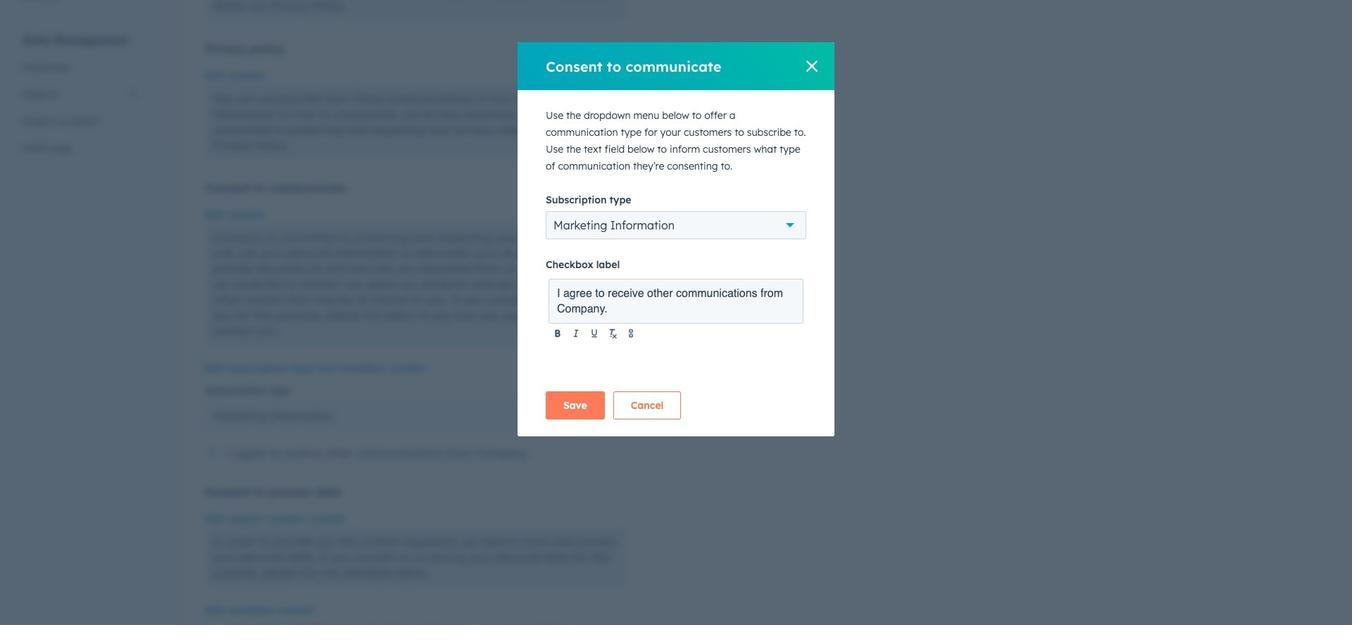 Task type: describe. For each thing, give the bounding box(es) containing it.
data management element
[[14, 32, 147, 161]]

close image
[[806, 61, 818, 72]]



Task type: locate. For each thing, give the bounding box(es) containing it.
dialog
[[518, 42, 835, 437]]

None text field
[[557, 286, 796, 317]]



Task type: vqa. For each thing, say whether or not it's contained in the screenshot.
"text box"
yes



